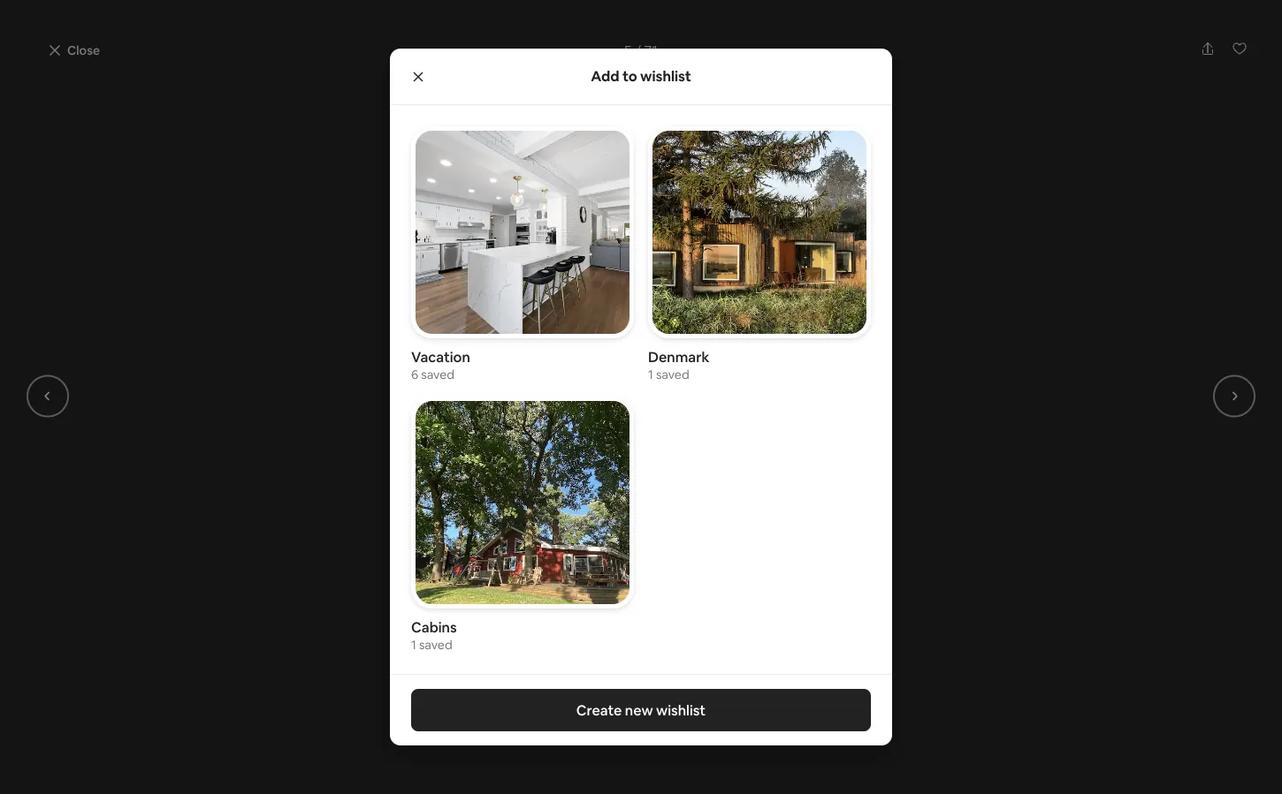 Task type: describe. For each thing, give the bounding box(es) containing it.
wishlist for vacation, 6 saved group
[[411, 127, 634, 383]]

saved for vacation
[[421, 367, 454, 383]]

suited
[[407, 691, 442, 707]]

wishlist for add to wishlist
[[640, 67, 691, 85]]

1 vertical spatial the
[[330, 751, 349, 767]]

1 for denmark
[[648, 367, 653, 383]]

check yourself in with the smartlock.
[[202, 751, 412, 767]]

that's
[[345, 691, 377, 707]]

hot
[[367, 42, 407, 72]]

71
[[644, 41, 658, 59]]

working.
[[464, 691, 513, 707]]

5
[[624, 41, 632, 59]]

by jason
[[329, 568, 410, 593]]

area
[[268, 691, 293, 707]]

cabins
[[411, 618, 457, 637]]

this
[[709, 720, 730, 736]]

with for in
[[302, 751, 327, 767]]

chair
[[769, 720, 799, 736]]

common
[[214, 691, 265, 707]]

create new wishlist
[[576, 702, 706, 720]]

4
[[566, 720, 574, 736]]

swing
[[732, 720, 766, 736]]

in for the
[[532, 720, 542, 736]]

add to wishlist
[[591, 67, 691, 85]]

add for add to wishlist
[[591, 67, 619, 85]]

a common area with wifi that's well-suited for working.
[[202, 691, 513, 707]]

wifi
[[323, 691, 343, 707]]

to
[[622, 67, 637, 85]]

states
[[542, 80, 579, 96]]

saved for denmark
[[656, 367, 689, 383]]

city,
[[423, 80, 449, 96]]

for
[[445, 691, 461, 707]]

add for add date
[[839, 660, 863, 675]]

indiana,
[[452, 80, 497, 96]]

downtown retreat | hot tub | firepit | grill michigan city, indiana, united states
[[146, 42, 598, 96]]

smartlock.
[[352, 751, 412, 767]]

wishlist for cabins, 1 saved group
[[411, 397, 634, 653]]

entire home hosted by jason 1.5 baths
[[146, 568, 414, 617]]

you'll love the vintage charm of red zen retreat, along with its updated conveniences. image
[[146, 120, 641, 541]]

cabins 1 saved
[[411, 618, 457, 653]]

0 vertical spatial the
[[544, 720, 564, 736]]

1 for cabins
[[411, 637, 416, 653]]

saved for cabins
[[419, 637, 452, 653]]

date
[[866, 660, 892, 675]]

retreat
[[270, 42, 351, 72]]

michigan
[[368, 80, 420, 96]]

denmark 1 saved
[[648, 348, 709, 383]]

on
[[692, 720, 706, 736]]



Task type: vqa. For each thing, say whether or not it's contained in the screenshot.
'4.93 · 42 REVIEWS'
no



Task type: locate. For each thing, give the bounding box(es) containing it.
saved inside vacation 6 saved
[[421, 367, 454, 383]]

well-
[[380, 691, 407, 707]]

1 vertical spatial 1
[[411, 637, 416, 653]]

0 horizontal spatial the
[[330, 751, 349, 767]]

the
[[544, 720, 564, 736], [330, 751, 349, 767]]

seasons
[[576, 720, 622, 736]]

vacation 6 saved
[[411, 348, 470, 383]]

saved down cabins
[[419, 637, 452, 653]]

hosted
[[260, 568, 325, 593]]

1 horizontal spatial 1
[[648, 367, 653, 383]]

tub
[[412, 42, 453, 72]]

add
[[591, 67, 619, 85], [839, 660, 863, 675]]

baths
[[377, 599, 414, 617]]

6
[[411, 367, 418, 383]]

add left to
[[591, 67, 619, 85]]

1 horizontal spatial the
[[544, 720, 564, 736]]

add inside button
[[839, 660, 863, 675]]

add inside dialog
[[591, 67, 619, 85]]

home
[[204, 568, 256, 593]]

1
[[648, 367, 653, 383], [411, 637, 416, 653]]

add date
[[839, 660, 892, 675]]

0 horizontal spatial |
[[356, 42, 362, 72]]

1 inside denmark 1 saved
[[648, 367, 653, 383]]

no fumbling with keys; self-check-in is available with a digital keypad smart lock. image
[[313, 576, 969, 795], [313, 576, 969, 795]]

1 down denmark at the top right of page
[[648, 367, 653, 383]]

0 vertical spatial in
[[532, 720, 542, 736]]

wishlist inside button
[[656, 702, 706, 720]]

0 vertical spatial wishlist
[[640, 67, 691, 85]]

firepit
[[469, 42, 538, 72]]

wishlist down the 71
[[640, 67, 691, 85]]

1 vertical spatial in
[[290, 751, 300, 767]]

vacation
[[411, 348, 470, 366]]

up
[[514, 720, 529, 736]]

/
[[635, 41, 641, 59]]

1 horizontal spatial in
[[532, 720, 542, 736]]

2 horizontal spatial |
[[543, 42, 549, 72]]

dialog
[[0, 0, 1282, 795]]

saved down vacation
[[421, 367, 454, 383]]

|
[[356, 42, 362, 72], [458, 42, 464, 72], [543, 42, 549, 72]]

in right up
[[532, 720, 542, 736]]

the left "4" on the bottom
[[544, 720, 564, 736]]

1 horizontal spatial add
[[839, 660, 863, 675]]

cozy up in the 4 seasons front porch on this swing chair
[[483, 720, 799, 736]]

1 horizontal spatial |
[[458, 42, 464, 72]]

with right the yourself
[[302, 751, 327, 767]]

1 | from the left
[[356, 42, 362, 72]]

1 inside cabins 1 saved
[[411, 637, 416, 653]]

0 horizontal spatial add
[[591, 67, 619, 85]]

with
[[295, 691, 320, 707], [302, 751, 327, 767]]

united
[[500, 80, 539, 96]]

wishlist
[[640, 67, 691, 85], [656, 702, 706, 720]]

0 horizontal spatial 1
[[411, 637, 416, 653]]

| left the hot
[[356, 42, 362, 72]]

front
[[624, 720, 653, 736]]

night
[[875, 596, 908, 614]]

a
[[202, 691, 211, 707]]

| right tub
[[458, 42, 464, 72]]

add date button
[[828, 637, 1113, 686]]

enjoy your morning beverage on the sunny, enclosed front porch. image
[[313, 352, 638, 569], [313, 352, 638, 569]]

grill
[[554, 42, 598, 72]]

create new wishlist button
[[411, 690, 871, 732]]

1 vertical spatial with
[[302, 751, 327, 767]]

relax in the spacious, ultra-comfortable living room. note the built-in charging station at lower left. image
[[645, 0, 969, 121], [645, 0, 969, 121], [648, 338, 889, 541]]

1 down cabins
[[411, 637, 416, 653]]

0 horizontal spatial in
[[290, 751, 300, 767]]

| left grill
[[543, 42, 549, 72]]

saved inside denmark 1 saved
[[656, 367, 689, 383]]

porch
[[656, 720, 689, 736]]

michigan city, indiana, united states button
[[368, 78, 579, 99]]

2 | from the left
[[458, 42, 464, 72]]

3 | from the left
[[543, 42, 549, 72]]

saved
[[421, 367, 454, 383], [656, 367, 689, 383], [419, 637, 452, 653]]

yourself
[[242, 751, 287, 767]]

in right the yourself
[[290, 751, 300, 767]]

1.5
[[357, 599, 374, 617]]

5 / 71
[[624, 41, 658, 59]]

0 vertical spatial with
[[295, 691, 320, 707]]

None search field
[[508, 0, 774, 9]]

1 vertical spatial wishlist
[[656, 702, 706, 720]]

entire
[[146, 568, 200, 593]]

wishlist up 'porch'
[[656, 702, 706, 720]]

in
[[532, 720, 542, 736], [290, 751, 300, 767]]

downtown
[[146, 42, 265, 72]]

in for with
[[290, 751, 300, 767]]

add to wishlist dialog
[[390, 49, 892, 746]]

wishlist for create new wishlist
[[656, 702, 706, 720]]

create
[[576, 702, 622, 720]]

0 vertical spatial 1
[[648, 367, 653, 383]]

wishlist for denmark, 1 saved group
[[648, 127, 871, 383]]

check
[[202, 751, 239, 767]]

soak your stresses away in the 8-person hot tub. image
[[313, 0, 638, 121], [313, 0, 638, 121], [648, 120, 889, 330]]

with for area
[[295, 691, 320, 707]]

denmark
[[648, 348, 709, 366]]

saved down denmark at the top right of page
[[656, 367, 689, 383]]

saved inside cabins 1 saved
[[419, 637, 452, 653]]

cozy up in the 4 seasons front porch on this swing chair image
[[85, 99, 1197, 696], [85, 99, 1197, 696], [645, 128, 969, 569], [645, 128, 969, 569], [896, 338, 1136, 541]]

the left smartlock.
[[330, 751, 349, 767]]

0 vertical spatial add
[[591, 67, 619, 85]]

add left date at the bottom right of page
[[839, 660, 863, 675]]

gather your group around the firepit with its comfortable adirondack chairs. image
[[896, 120, 1136, 330], [313, 128, 638, 345], [313, 128, 638, 345]]

new
[[625, 702, 653, 720]]

cozy
[[483, 720, 512, 736]]

1 vertical spatial add
[[839, 660, 863, 675]]

with left wifi
[[295, 691, 320, 707]]



